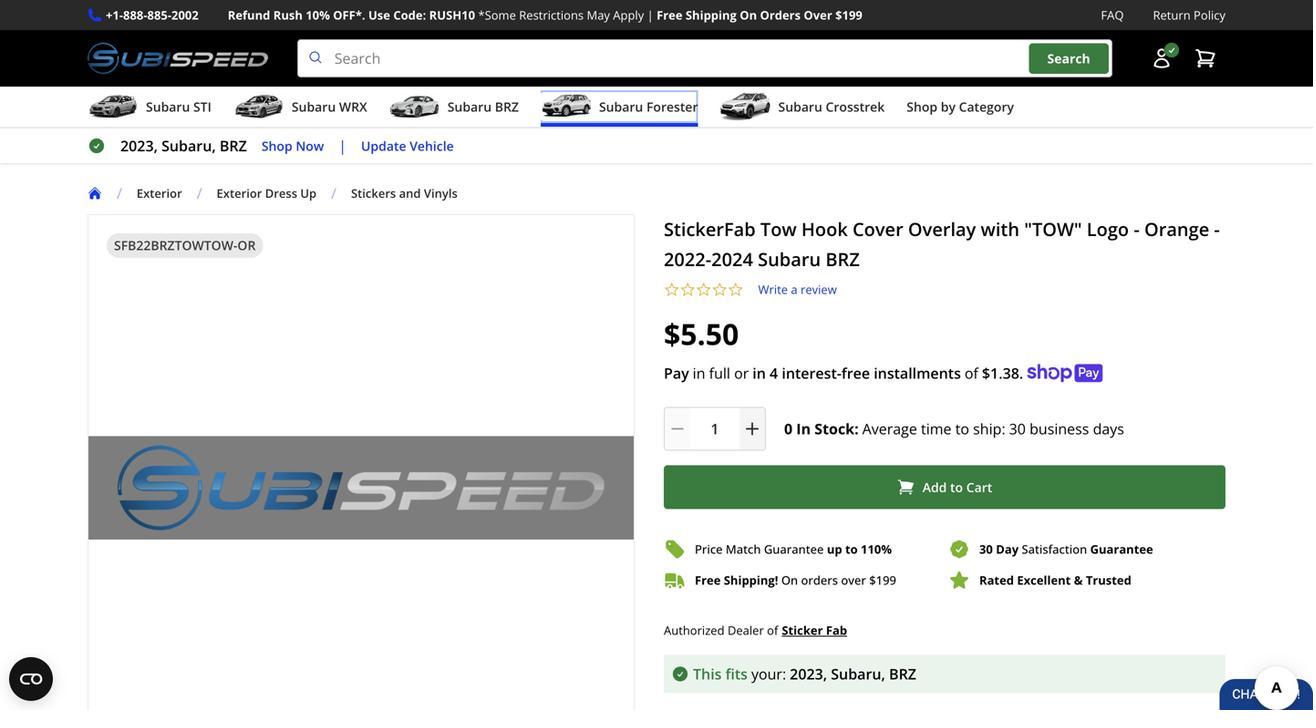 Task type: vqa. For each thing, say whether or not it's contained in the screenshot.
Follow
no



Task type: locate. For each thing, give the bounding box(es) containing it.
subaru, down subaru sti
[[162, 136, 216, 156]]

sti
[[193, 98, 212, 116]]

1 horizontal spatial of
[[965, 364, 979, 383]]

2002
[[172, 7, 199, 23]]

orders
[[802, 573, 839, 589]]

exterior dress up
[[217, 185, 317, 202]]

.
[[1020, 364, 1024, 383]]

1 / from the left
[[117, 184, 122, 203]]

30 left the day
[[980, 542, 994, 558]]

time
[[922, 419, 952, 439]]

0 horizontal spatial -
[[1134, 217, 1140, 242]]

|
[[647, 7, 654, 23], [339, 136, 347, 156]]

3 / from the left
[[331, 184, 337, 203]]

increment image
[[744, 420, 762, 439]]

open widget image
[[9, 658, 53, 702]]

0 horizontal spatial /
[[117, 184, 122, 203]]

2 guarantee from the left
[[1091, 542, 1154, 558]]

subaru wrx
[[292, 98, 367, 116]]

a
[[791, 282, 798, 298]]

2 horizontal spatial /
[[331, 184, 337, 203]]

30 right ship:
[[1010, 419, 1026, 439]]

to right time
[[956, 419, 970, 439]]

on
[[740, 7, 757, 23], [782, 573, 799, 589]]

None number field
[[664, 408, 766, 451]]

this
[[693, 664, 722, 684]]

subaru up a
[[758, 247, 821, 272]]

| right apply
[[647, 7, 654, 23]]

of right dealer
[[768, 623, 779, 639]]

0 vertical spatial 2023,
[[120, 136, 158, 156]]

2 - from the left
[[1215, 217, 1221, 242]]

overlay
[[909, 217, 977, 242]]

1 vertical spatial 30
[[980, 542, 994, 558]]

$
[[870, 573, 877, 589]]

-
[[1134, 217, 1140, 242], [1215, 217, 1221, 242]]

$5.50
[[664, 314, 739, 354]]

199
[[877, 573, 897, 589]]

shop pay image
[[1028, 365, 1103, 383]]

subaru right a subaru crosstrek thumbnail image
[[779, 98, 823, 116]]

1 vertical spatial |
[[339, 136, 347, 156]]

review
[[801, 282, 837, 298]]

use
[[369, 7, 390, 23]]

of inside authorized dealer of sticker fab
[[768, 623, 779, 639]]

add to cart button
[[664, 466, 1226, 510]]

1 horizontal spatial exterior
[[217, 185, 262, 202]]

888-
[[123, 7, 147, 23]]

2023, right the "your:"
[[790, 664, 828, 684]]

2023,
[[120, 136, 158, 156], [790, 664, 828, 684]]

0 horizontal spatial on
[[740, 7, 757, 23]]

trusted
[[1087, 573, 1132, 589]]

pay
[[664, 364, 690, 383]]

stickerfab
[[664, 217, 756, 242]]

subaru sti
[[146, 98, 212, 116]]

this fits your: 2023, subaru, brz
[[693, 664, 917, 684]]

return policy link
[[1154, 5, 1226, 25]]

price match guarantee up to 110%
[[695, 542, 892, 558]]

1 vertical spatial shop
[[262, 137, 293, 154]]

vehicle
[[410, 137, 454, 154]]

decrement image
[[669, 420, 687, 439]]

0 vertical spatial to
[[956, 419, 970, 439]]

- right orange
[[1215, 217, 1221, 242]]

brz inside dropdown button
[[495, 98, 519, 116]]

subaru,
[[162, 136, 216, 156], [831, 664, 886, 684]]

free down price
[[695, 573, 721, 589]]

1 exterior from the left
[[137, 185, 182, 202]]

shop
[[907, 98, 938, 116], [262, 137, 293, 154]]

ship:
[[974, 419, 1006, 439]]

empty star image
[[664, 282, 680, 298], [680, 282, 696, 298]]

shop for shop now
[[262, 137, 293, 154]]

rated excellent & trusted
[[980, 573, 1132, 589]]

0 vertical spatial shop
[[907, 98, 938, 116]]

1 horizontal spatial in
[[753, 364, 766, 383]]

shop left now
[[262, 137, 293, 154]]

subispeed logo image
[[88, 39, 268, 78]]

exterior
[[137, 185, 182, 202], [217, 185, 262, 202]]

in
[[797, 419, 811, 439]]

1 horizontal spatial |
[[647, 7, 654, 23]]

1 empty star image from the left
[[696, 282, 712, 298]]

shop for shop by category
[[907, 98, 938, 116]]

1 - from the left
[[1134, 217, 1140, 242]]

1 vertical spatial on
[[782, 573, 799, 589]]

2 in from the left
[[753, 364, 766, 383]]

in left 4
[[753, 364, 766, 383]]

subaru inside subaru forester dropdown button
[[599, 98, 644, 116]]

1 horizontal spatial free
[[695, 573, 721, 589]]

rush
[[273, 7, 303, 23]]

2022-
[[664, 247, 712, 272]]

restrictions
[[519, 7, 584, 23]]

sticker fab link
[[782, 621, 848, 641]]

stickers and vinyls
[[351, 185, 458, 202]]

1 vertical spatial free
[[695, 573, 721, 589]]

0 horizontal spatial 30
[[980, 542, 994, 558]]

with
[[981, 217, 1020, 242]]

subaru
[[146, 98, 190, 116], [292, 98, 336, 116], [448, 98, 492, 116], [599, 98, 644, 116], [779, 98, 823, 116], [758, 247, 821, 272]]

subaru for subaru crosstrek
[[779, 98, 823, 116]]

/
[[117, 184, 122, 203], [197, 184, 202, 203], [331, 184, 337, 203]]

2 empty star image from the left
[[712, 282, 728, 298]]

| right now
[[339, 136, 347, 156]]

dress
[[265, 185, 297, 202]]

"tow"
[[1025, 217, 1083, 242]]

guarantee up the trusted
[[1091, 542, 1154, 558]]

subaru inside subaru crosstrek dropdown button
[[779, 98, 823, 116]]

1 vertical spatial subaru,
[[831, 664, 886, 684]]

0 vertical spatial free
[[657, 7, 683, 23]]

- right logo
[[1134, 217, 1140, 242]]

0 horizontal spatial shop
[[262, 137, 293, 154]]

2 exterior from the left
[[217, 185, 262, 202]]

/ for exterior dress up
[[197, 184, 202, 203]]

0 vertical spatial 30
[[1010, 419, 1026, 439]]

up
[[301, 185, 317, 202]]

to right up on the right
[[846, 542, 858, 558]]

subaru left forester
[[599, 98, 644, 116]]

of left $1.38
[[965, 364, 979, 383]]

0 vertical spatial on
[[740, 7, 757, 23]]

or
[[238, 237, 256, 254]]

satisfaction
[[1022, 542, 1088, 558]]

a subaru forester thumbnail image image
[[541, 93, 592, 121]]

sfb22brztowtow-or
[[114, 237, 256, 254]]

exterior dress up link
[[217, 185, 331, 202], [217, 185, 317, 202]]

1 horizontal spatial 2023,
[[790, 664, 828, 684]]

free right apply
[[657, 7, 683, 23]]

0 horizontal spatial guarantee
[[764, 542, 824, 558]]

subaru inside subaru sti dropdown button
[[146, 98, 190, 116]]

free
[[657, 7, 683, 23], [695, 573, 721, 589]]

subaru forester button
[[541, 90, 698, 127]]

0 horizontal spatial 2023,
[[120, 136, 158, 156]]

or
[[735, 364, 749, 383]]

button image
[[1151, 48, 1173, 69]]

2 / from the left
[[197, 184, 202, 203]]

0 horizontal spatial exterior
[[137, 185, 182, 202]]

/ right home icon
[[117, 184, 122, 203]]

0 horizontal spatial in
[[693, 364, 706, 383]]

crosstrek
[[826, 98, 885, 116]]

0 horizontal spatial free
[[657, 7, 683, 23]]

/ down 2023, subaru, brz
[[197, 184, 202, 203]]

authorized dealer of sticker fab
[[664, 623, 848, 639]]

now
[[296, 137, 324, 154]]

a subaru crosstrek thumbnail image image
[[720, 93, 771, 121]]

sfb22brztowtow-
[[114, 237, 238, 254]]

empty star image
[[696, 282, 712, 298], [712, 282, 728, 298], [728, 282, 744, 298]]

2023, down subaru sti dropdown button
[[120, 136, 158, 156]]

a subaru brz thumbnail image image
[[389, 93, 440, 121]]

1 vertical spatial of
[[768, 623, 779, 639]]

shipping
[[686, 7, 737, 23]]

of
[[965, 364, 979, 383], [768, 623, 779, 639]]

subaru up now
[[292, 98, 336, 116]]

cart
[[967, 479, 993, 496]]

0 vertical spatial subaru,
[[162, 136, 216, 156]]

stickerfab tow hook cover overlay with "tow" logo - orange - 2022-2024 subaru brz
[[664, 217, 1221, 272]]

1 vertical spatial to
[[951, 479, 964, 496]]

subaru inside subaru brz dropdown button
[[448, 98, 492, 116]]

1 horizontal spatial /
[[197, 184, 202, 203]]

to right add
[[951, 479, 964, 496]]

exterior down 2023, subaru, brz
[[137, 185, 182, 202]]

1 horizontal spatial shop
[[907, 98, 938, 116]]

subaru up vehicle
[[448, 98, 492, 116]]

0 horizontal spatial of
[[768, 623, 779, 639]]

up
[[827, 542, 843, 558]]

installments
[[874, 364, 962, 383]]

business
[[1030, 419, 1090, 439]]

exterior left dress
[[217, 185, 262, 202]]

subaru inside subaru wrx "dropdown button"
[[292, 98, 336, 116]]

sticker
[[782, 623, 823, 639]]

guarantee up free shipping! on orders over $ 199 at the right bottom
[[764, 542, 824, 558]]

exterior for exterior dress up
[[217, 185, 262, 202]]

30
[[1010, 419, 1026, 439], [980, 542, 994, 558]]

1 horizontal spatial guarantee
[[1091, 542, 1154, 558]]

brz inside stickerfab tow hook cover overlay with "tow" logo - orange - 2022-2024 subaru brz
[[826, 247, 860, 272]]

1 horizontal spatial on
[[782, 573, 799, 589]]

in left full
[[693, 364, 706, 383]]

subaru, down the fab
[[831, 664, 886, 684]]

shop left the by
[[907, 98, 938, 116]]

stickers and vinyls link
[[351, 185, 472, 202], [351, 185, 458, 202]]

4
[[770, 364, 778, 383]]

0 vertical spatial |
[[647, 7, 654, 23]]

shop inside dropdown button
[[907, 98, 938, 116]]

885-
[[147, 7, 172, 23]]

1 vertical spatial 2023,
[[790, 664, 828, 684]]

guarantee
[[764, 542, 824, 558], [1091, 542, 1154, 558]]

/ right up
[[331, 184, 337, 203]]

days
[[1094, 419, 1125, 439]]

policy
[[1194, 7, 1226, 23]]

a subaru wrx thumbnail image image
[[233, 93, 285, 121]]

1 horizontal spatial -
[[1215, 217, 1221, 242]]

subaru left sti
[[146, 98, 190, 116]]



Task type: describe. For each thing, give the bounding box(es) containing it.
1 horizontal spatial subaru,
[[831, 664, 886, 684]]

subaru for subaru brz
[[448, 98, 492, 116]]

rush10
[[429, 7, 475, 23]]

shipping!
[[724, 573, 779, 589]]

return policy
[[1154, 7, 1226, 23]]

write a review link
[[759, 282, 837, 298]]

$1.38
[[983, 364, 1020, 383]]

a subaru sti thumbnail image image
[[88, 93, 139, 121]]

excellent
[[1018, 573, 1071, 589]]

free
[[842, 364, 870, 383]]

match
[[726, 542, 761, 558]]

subaru for subaru forester
[[599, 98, 644, 116]]

forester
[[647, 98, 698, 116]]

cover
[[853, 217, 904, 242]]

price
[[695, 542, 723, 558]]

day
[[997, 542, 1019, 558]]

1 horizontal spatial 30
[[1010, 419, 1026, 439]]

authorized
[[664, 623, 725, 639]]

subaru brz button
[[389, 90, 519, 127]]

orange
[[1145, 217, 1210, 242]]

add to cart
[[923, 479, 993, 496]]

subaru wrx button
[[233, 90, 367, 127]]

subaru crosstrek button
[[720, 90, 885, 127]]

by
[[941, 98, 956, 116]]

0 vertical spatial of
[[965, 364, 979, 383]]

1 in from the left
[[693, 364, 706, 383]]

update
[[361, 137, 407, 154]]

category
[[959, 98, 1015, 116]]

return
[[1154, 7, 1191, 23]]

shop by category button
[[907, 90, 1015, 127]]

may
[[587, 7, 610, 23]]

rated
[[980, 573, 1015, 589]]

+1-888-885-2002
[[106, 7, 199, 23]]

your:
[[752, 664, 787, 684]]

orders
[[761, 7, 801, 23]]

$199
[[836, 7, 863, 23]]

exterior for exterior
[[137, 185, 182, 202]]

subaru for subaru sti
[[146, 98, 190, 116]]

/ for stickers and vinyls
[[331, 184, 337, 203]]

dealer
[[728, 623, 764, 639]]

free shipping! on orders over $ 199
[[695, 573, 897, 589]]

+1-
[[106, 7, 123, 23]]

write a review
[[759, 282, 837, 298]]

search
[[1048, 50, 1091, 67]]

2 empty star image from the left
[[680, 282, 696, 298]]

apply
[[613, 7, 644, 23]]

stickers
[[351, 185, 396, 202]]

faq link
[[1102, 5, 1125, 25]]

search button
[[1030, 43, 1109, 74]]

shop now
[[262, 137, 324, 154]]

subaru inside stickerfab tow hook cover overlay with "tow" logo - orange - 2022-2024 subaru brz
[[758, 247, 821, 272]]

subaru forester
[[599, 98, 698, 116]]

subaru sti button
[[88, 90, 212, 127]]

2024
[[712, 247, 754, 272]]

10%
[[306, 7, 330, 23]]

update vehicle
[[361, 137, 454, 154]]

to inside button
[[951, 479, 964, 496]]

over
[[842, 573, 867, 589]]

refund
[[228, 7, 270, 23]]

110%
[[861, 542, 892, 558]]

stock:
[[815, 419, 859, 439]]

0
[[785, 419, 793, 439]]

0 horizontal spatial |
[[339, 136, 347, 156]]

add
[[923, 479, 947, 496]]

and
[[399, 185, 421, 202]]

subaru crosstrek
[[779, 98, 885, 116]]

&
[[1075, 573, 1083, 589]]

1 empty star image from the left
[[664, 282, 680, 298]]

over
[[804, 7, 833, 23]]

shop by category
[[907, 98, 1015, 116]]

3 empty star image from the left
[[728, 282, 744, 298]]

search input field
[[297, 39, 1113, 78]]

1 guarantee from the left
[[764, 542, 824, 558]]

/ for exterior
[[117, 184, 122, 203]]

2 vertical spatial to
[[846, 542, 858, 558]]

subaru for subaru wrx
[[292, 98, 336, 116]]

subaru brz
[[448, 98, 519, 116]]

pay in full or in 4 interest-free installments of $1.38 .
[[664, 364, 1024, 383]]

2023, subaru, brz
[[120, 136, 247, 156]]

off*.
[[333, 7, 366, 23]]

*some
[[479, 7, 516, 23]]

home image
[[88, 186, 102, 201]]

0 horizontal spatial subaru,
[[162, 136, 216, 156]]

code:
[[394, 7, 426, 23]]

wrx
[[339, 98, 367, 116]]



